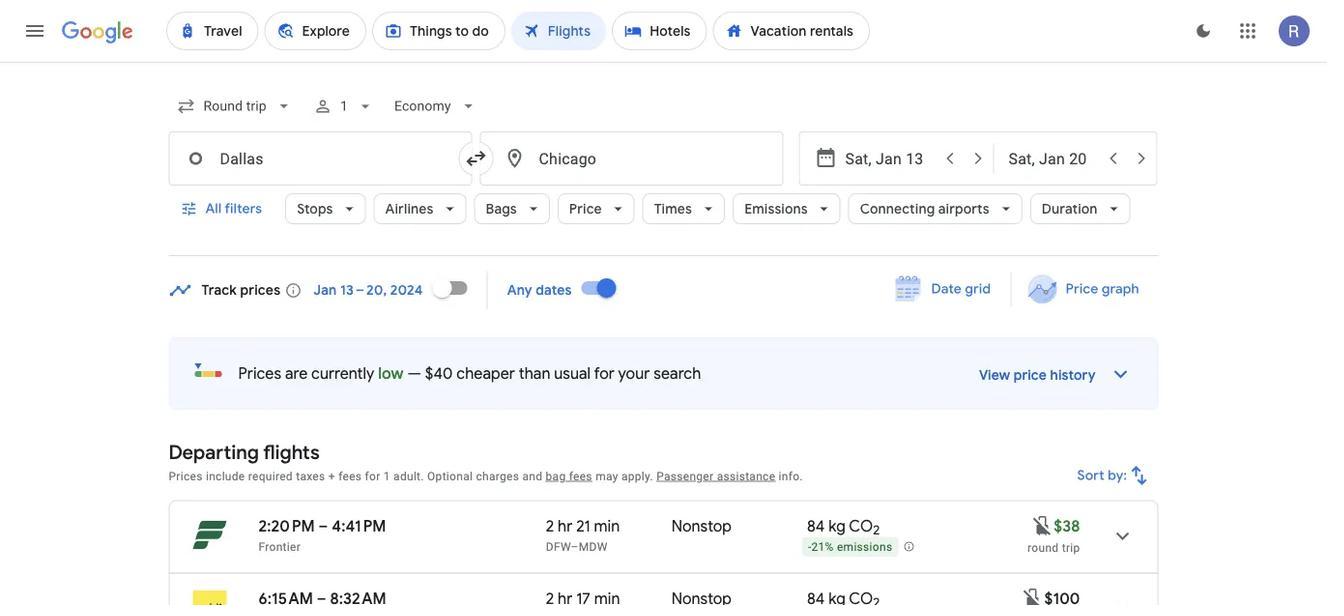 Task type: describe. For each thing, give the bounding box(es) containing it.
1 button
[[305, 83, 383, 130]]

sort by: button
[[1070, 453, 1159, 499]]

this price for this flight doesn't include overhead bin access. if you need a carry-on bag, use the bags filter to update prices. image for 38 us dollars text field
[[1031, 514, 1055, 537]]

trip
[[1063, 541, 1081, 555]]

price
[[1014, 367, 1048, 384]]

prices for prices are currently low — $40 cheaper than usual for your search
[[238, 364, 282, 384]]

38 US dollars text field
[[1055, 516, 1081, 536]]

1 horizontal spatial for
[[594, 364, 615, 384]]

flight details. leaves dallas/fort worth international airport at 6:15 am on saturday, january 13 and arrives at o'hare international airport at 8:32 am on saturday, january 13. image
[[1100, 586, 1147, 605]]

history
[[1051, 367, 1096, 384]]

grid
[[966, 280, 992, 298]]

may
[[596, 470, 619, 483]]

low
[[378, 364, 404, 384]]

4:41 pm
[[332, 516, 386, 536]]

departing
[[169, 440, 259, 465]]

passenger assistance button
[[657, 470, 776, 483]]

duration button
[[1031, 186, 1131, 232]]

2:20 pm
[[259, 516, 315, 536]]

nonstop flight. element for flight details. leaves dallas/fort worth international airport at 6:15 am on saturday, january 13 and arrives at o'hare international airport at 8:32 am on saturday, january 13. icon
[[672, 589, 732, 605]]

round trip
[[1028, 541, 1081, 555]]

prices
[[240, 282, 281, 299]]

– inside 2 hr 21 min dfw – mdw
[[571, 540, 579, 554]]

duration
[[1042, 200, 1098, 218]]

leaves dallas/fort worth international airport at 6:15 am on saturday, january 13 and arrives at o'hare international airport at 8:32 am on saturday, january 13. element
[[259, 589, 387, 605]]

any
[[507, 282, 533, 299]]

view price history
[[980, 367, 1096, 384]]

track
[[202, 282, 237, 299]]

-
[[808, 541, 812, 554]]

connecting airports button
[[849, 186, 1023, 232]]

price button
[[558, 186, 635, 232]]

times button
[[643, 186, 725, 232]]

2024
[[391, 282, 423, 299]]

currently
[[312, 364, 375, 384]]

date
[[932, 280, 962, 298]]

dfw
[[546, 540, 571, 554]]

this price for this flight doesn't include overhead bin access. if you need a carry-on bag, use the bags filter to update prices. image for 100 us dollars text box
[[1022, 587, 1045, 605]]

0 horizontal spatial for
[[365, 470, 381, 483]]

learn more about tracked prices image
[[285, 282, 302, 299]]

emissions
[[745, 200, 808, 218]]

hr
[[558, 516, 573, 536]]

Departure time: 6:15 AM. text field
[[259, 589, 313, 605]]

emissions button
[[733, 186, 841, 232]]

cheaper
[[457, 364, 515, 384]]

departing flights main content
[[169, 265, 1159, 605]]

view
[[980, 367, 1011, 384]]

kg
[[829, 516, 846, 536]]

by:
[[1109, 467, 1128, 485]]

2 inside 84 kg co 2
[[874, 522, 881, 539]]

view price history image
[[1098, 351, 1145, 398]]

flight details. leaves dallas/fort worth international airport at 2:20 pm on saturday, january 13 and arrives at chicago midway international airport at 4:41 pm on saturday, january 13. image
[[1100, 513, 1147, 560]]

nonstop flight. element for flight details. leaves dallas/fort worth international airport at 2:20 pm on saturday, january 13 and arrives at chicago midway international airport at 4:41 pm on saturday, january 13. image
[[672, 516, 732, 539]]

your
[[619, 364, 650, 384]]

2:20 pm – 4:41 pm frontier
[[259, 516, 386, 554]]

100 US dollars text field
[[1045, 589, 1081, 605]]

times
[[655, 200, 693, 218]]

emissions
[[838, 541, 893, 554]]

loading results progress bar
[[0, 62, 1328, 66]]

mdw
[[579, 540, 608, 554]]

graph
[[1102, 280, 1140, 298]]

2 fees from the left
[[569, 470, 593, 483]]

jan 13 – 20, 2024
[[314, 282, 423, 299]]

Arrival time: 8:32 AM. text field
[[330, 589, 387, 605]]

Departure time: 2:20 PM. text field
[[259, 516, 315, 536]]

are
[[285, 364, 308, 384]]

leaves dallas/fort worth international airport at 2:20 pm on saturday, january 13 and arrives at chicago midway international airport at 4:41 pm on saturday, january 13. element
[[259, 516, 386, 536]]

charges
[[476, 470, 520, 483]]

nonstop
[[672, 516, 732, 536]]

—
[[408, 364, 422, 384]]

airlines
[[385, 200, 434, 218]]

2 hr 21 min dfw – mdw
[[546, 516, 620, 554]]

usual
[[554, 364, 591, 384]]

Departure text field
[[846, 133, 935, 185]]

prices for prices include required taxes + fees for 1 adult. optional charges and bag fees may apply. passenger assistance
[[169, 470, 203, 483]]

21
[[577, 516, 591, 536]]

connecting airports
[[860, 200, 990, 218]]



Task type: vqa. For each thing, say whether or not it's contained in the screenshot.
Price graph
yes



Task type: locate. For each thing, give the bounding box(es) containing it.
filters
[[225, 200, 262, 218]]

round
[[1028, 541, 1059, 555]]

nonstop flight. element
[[672, 516, 732, 539], [672, 589, 732, 605]]

required
[[248, 470, 293, 483]]

for left your
[[594, 364, 615, 384]]

0 horizontal spatial prices
[[169, 470, 203, 483]]

2
[[546, 516, 554, 536], [874, 522, 881, 539]]

frontier
[[259, 540, 301, 554]]

connecting
[[860, 200, 936, 218]]

min
[[594, 516, 620, 536]]

1
[[340, 98, 348, 114], [384, 470, 391, 483]]

2 up emissions on the bottom right of the page
[[874, 522, 881, 539]]

fees right 'bag' at left
[[569, 470, 593, 483]]

jan
[[314, 282, 337, 299]]

– down 21
[[571, 540, 579, 554]]

–
[[319, 516, 328, 536], [571, 540, 579, 554]]

0 horizontal spatial 2
[[546, 516, 554, 536]]

for left adult.
[[365, 470, 381, 483]]

– left 4:41 pm
[[319, 516, 328, 536]]

all
[[206, 200, 222, 218]]

stops button
[[285, 186, 366, 232]]

Arrival time: 4:41 PM. text field
[[332, 516, 386, 536]]

13 – 20,
[[340, 282, 387, 299]]

price inside button
[[1066, 280, 1099, 298]]

none search field containing all filters
[[169, 83, 1159, 256]]

and
[[523, 470, 543, 483]]

adult.
[[394, 470, 424, 483]]

None text field
[[169, 132, 472, 186], [480, 132, 784, 186], [169, 132, 472, 186], [480, 132, 784, 186]]

bags button
[[474, 186, 550, 232]]

departing flights
[[169, 440, 320, 465]]

prices down departing
[[169, 470, 203, 483]]

bag fees button
[[546, 470, 593, 483]]

this price for this flight doesn't include overhead bin access. if you need a carry-on bag, use the bags filter to update prices. image
[[1031, 514, 1055, 537], [1022, 587, 1045, 605]]

bags
[[486, 200, 517, 218]]

co
[[850, 516, 874, 536]]

$38
[[1055, 516, 1081, 536]]

than
[[519, 364, 551, 384]]

price graph button
[[1016, 272, 1155, 307]]

0 vertical spatial –
[[319, 516, 328, 536]]

84
[[807, 516, 825, 536]]

84 kg co 2
[[807, 516, 881, 539]]

fees right +
[[339, 470, 362, 483]]

fees
[[339, 470, 362, 483], [569, 470, 593, 483]]

0 vertical spatial this price for this flight doesn't include overhead bin access. if you need a carry-on bag, use the bags filter to update prices. image
[[1031, 514, 1055, 537]]

nonstop flight. element down the passenger assistance button
[[672, 516, 732, 539]]

price right "bags" popup button
[[569, 200, 602, 218]]

1 inside 'popup button'
[[340, 98, 348, 114]]

apply.
[[622, 470, 654, 483]]

1 horizontal spatial –
[[571, 540, 579, 554]]

assistance
[[717, 470, 776, 483]]

price left graph
[[1066, 280, 1099, 298]]

all filters
[[206, 200, 262, 218]]

nonstop flight. element containing nonstop
[[672, 516, 732, 539]]

price graph
[[1066, 280, 1140, 298]]

1 horizontal spatial 1
[[384, 470, 391, 483]]

0 vertical spatial price
[[569, 200, 602, 218]]

0 vertical spatial prices
[[238, 364, 282, 384]]

airlines button
[[374, 186, 467, 232]]

dates
[[536, 282, 572, 299]]

any dates
[[507, 282, 572, 299]]

0 vertical spatial for
[[594, 364, 615, 384]]

1 vertical spatial nonstop flight. element
[[672, 589, 732, 605]]

0 horizontal spatial fees
[[339, 470, 362, 483]]

taxes
[[296, 470, 325, 483]]

0 vertical spatial 1
[[340, 98, 348, 114]]

2 inside 2 hr 21 min dfw – mdw
[[546, 516, 554, 536]]

prices are currently low — $40 cheaper than usual for your search
[[238, 364, 701, 384]]

+
[[329, 470, 335, 483]]

1 horizontal spatial price
[[1066, 280, 1099, 298]]

price for price
[[569, 200, 602, 218]]

– inside 2:20 pm – 4:41 pm frontier
[[319, 516, 328, 536]]

price inside popup button
[[569, 200, 602, 218]]

this price for this flight doesn't include overhead bin access. if you need a carry-on bag, use the bags filter to update prices. image down round
[[1022, 587, 1045, 605]]

flights
[[263, 440, 320, 465]]

change appearance image
[[1181, 8, 1227, 54]]

1 vertical spatial this price for this flight doesn't include overhead bin access. if you need a carry-on bag, use the bags filter to update prices. image
[[1022, 587, 1045, 605]]

21%
[[812, 541, 834, 554]]

nonstop flight. element down nonstop
[[672, 589, 732, 605]]

airports
[[939, 200, 990, 218]]

total duration 2 hr 21 min. element
[[546, 516, 672, 539]]

1 vertical spatial 1
[[384, 470, 391, 483]]

1 horizontal spatial fees
[[569, 470, 593, 483]]

track prices
[[202, 282, 281, 299]]

0 horizontal spatial 1
[[340, 98, 348, 114]]

1 fees from the left
[[339, 470, 362, 483]]

prices left the are at bottom left
[[238, 364, 282, 384]]

2 nonstop flight. element from the top
[[672, 589, 732, 605]]

price
[[569, 200, 602, 218], [1066, 280, 1099, 298]]

search
[[654, 364, 701, 384]]

1 horizontal spatial prices
[[238, 364, 282, 384]]

0 horizontal spatial –
[[319, 516, 328, 536]]

1 nonstop flight. element from the top
[[672, 516, 732, 539]]

prices
[[238, 364, 282, 384], [169, 470, 203, 483]]

sort
[[1078, 467, 1105, 485]]

main menu image
[[23, 19, 46, 43]]

1 horizontal spatial 2
[[874, 522, 881, 539]]

passenger
[[657, 470, 714, 483]]

1 vertical spatial price
[[1066, 280, 1099, 298]]

None search field
[[169, 83, 1159, 256]]

2 left the hr
[[546, 516, 554, 536]]

bag
[[546, 470, 566, 483]]

1 inside departing flights "main content"
[[384, 470, 391, 483]]

date grid button
[[882, 272, 1007, 307]]

-21% emissions
[[808, 541, 893, 554]]

Return text field
[[1009, 133, 1098, 185]]

all filters button
[[169, 186, 278, 232]]

include
[[206, 470, 245, 483]]

prices include required taxes + fees for 1 adult. optional charges and bag fees may apply. passenger assistance
[[169, 470, 776, 483]]

1 vertical spatial for
[[365, 470, 381, 483]]

this price for this flight doesn't include overhead bin access. if you need a carry-on bag, use the bags filter to update prices. image up round
[[1031, 514, 1055, 537]]

0 vertical spatial nonstop flight. element
[[672, 516, 732, 539]]

swap origin and destination. image
[[465, 147, 488, 170]]

price for price graph
[[1066, 280, 1099, 298]]

date grid
[[932, 280, 992, 298]]

0 horizontal spatial price
[[569, 200, 602, 218]]

$40
[[425, 364, 453, 384]]

1 vertical spatial prices
[[169, 470, 203, 483]]

find the best price region
[[169, 265, 1159, 322]]

stops
[[297, 200, 333, 218]]

sort by:
[[1078, 467, 1128, 485]]

None field
[[169, 89, 302, 124], [387, 89, 486, 124], [169, 89, 302, 124], [387, 89, 486, 124]]

total duration 2 hr 17 min. element
[[546, 589, 672, 605]]

1 vertical spatial –
[[571, 540, 579, 554]]

optional
[[428, 470, 473, 483]]



